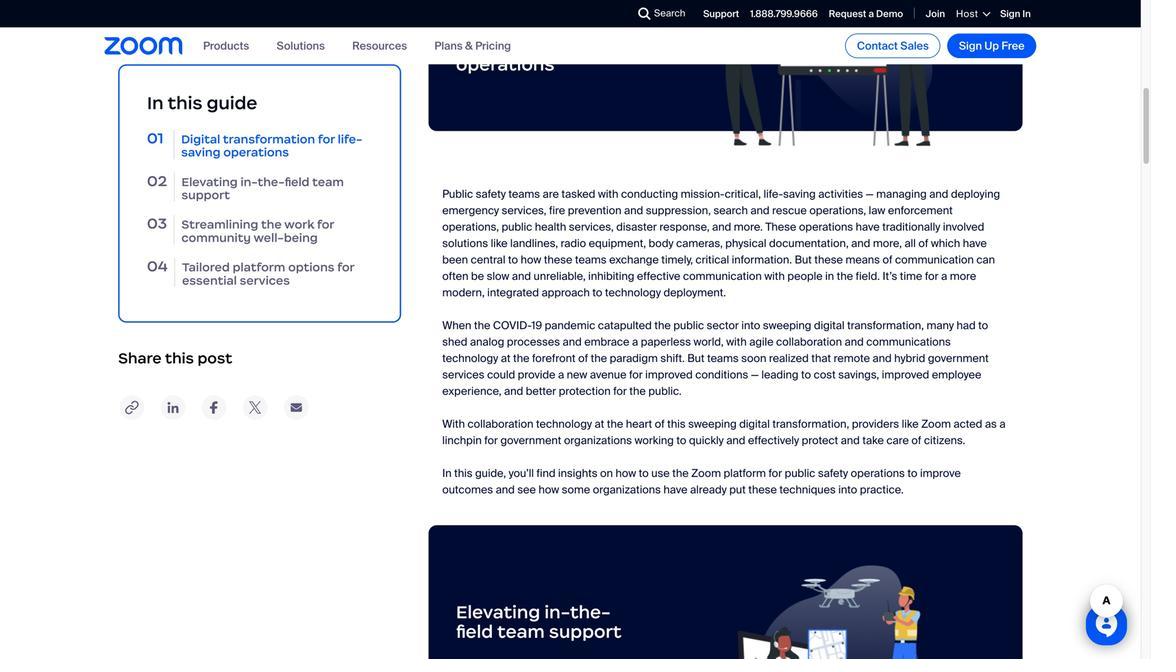 Task type: describe. For each thing, give the bounding box(es) containing it.
see
[[517, 483, 536, 497]]

the inside in this guide, you'll find insights on how to use the zoom platform for public safety operations to improve outcomes and see how some organizations have already put these techniques into practice.
[[672, 467, 689, 481]]

transformation for digital transformation for life-saving operations
[[456, 14, 594, 36]]

with inside when the covid-19 pandemic catapulted the public sector into sweeping digital transformation, many had to shed analog processes and embrace a paperless world, with agile collaboration and communications technology at the forefront of the paradigm shift. but teams soon realized that remote and hybrid government services could provide a new avenue for improved conditions — leading to cost savings, improved employee experience, and better protection for the public.
[[726, 335, 747, 350]]

been
[[442, 253, 468, 267]]

information.
[[732, 253, 792, 267]]

field for elevating in-the-field team support
[[285, 175, 310, 190]]

citizens.
[[924, 434, 965, 448]]

sector
[[707, 319, 739, 333]]

physical
[[725, 236, 767, 251]]

team for elevating in-the-field team support
[[312, 175, 344, 190]]

products button
[[203, 39, 249, 53]]

operations inside in this guide, you'll find insights on how to use the zoom platform for public safety operations to improve outcomes and see how some organizations have already put these techniques into practice.
[[851, 467, 905, 481]]

for inside streamlining the work for community well-being
[[317, 217, 334, 232]]

1 vertical spatial have
[[963, 236, 987, 251]]

2 horizontal spatial with
[[764, 269, 785, 284]]

equipment,
[[589, 236, 646, 251]]

field.
[[856, 269, 880, 284]]

community
[[181, 230, 251, 245]]

already
[[690, 483, 727, 497]]

digital transformation for life-saving operations
[[456, 0, 624, 75]]

pandemic
[[545, 319, 595, 333]]

a left "new"
[[558, 368, 564, 382]]

time
[[900, 269, 922, 284]]

embrace
[[584, 335, 629, 350]]

landlines,
[[510, 236, 558, 251]]

working
[[635, 434, 674, 448]]

sign for sign in
[[1000, 8, 1020, 20]]

heart
[[626, 417, 652, 432]]

shift.
[[660, 352, 685, 366]]

organizations inside in this guide, you'll find insights on how to use the zoom platform for public safety operations to improve outcomes and see how some organizations have already put these techniques into practice.
[[593, 483, 661, 497]]

digital for digital transformation for life- saving operations
[[181, 132, 220, 147]]

platform inside in this guide, you'll find insights on how to use the zoom platform for public safety operations to improve outcomes and see how some organizations have already put these techniques into practice.
[[724, 467, 766, 481]]

transformation, inside with collaboration technology at the heart of this sweeping digital transformation, providers like zoom acted as a linchpin for government organizations working to quickly and effectively protect and take care of citizens.
[[772, 417, 849, 432]]

elevating in-the- field team support
[[456, 601, 622, 643]]

tailored
[[182, 260, 230, 275]]

exchange
[[609, 253, 659, 267]]

to down inhibiting
[[592, 286, 602, 300]]

plans
[[434, 39, 463, 53]]

share
[[118, 349, 162, 368]]

more,
[[873, 236, 902, 251]]

work
[[284, 217, 314, 232]]

and up disaster
[[624, 204, 643, 218]]

the inside streamlining the work for community well-being
[[261, 217, 282, 232]]

2 horizontal spatial in
[[1023, 8, 1031, 20]]

how inside public safety teams are tasked with conducting mission-critical, life-saving activities — managing and deploying emergency services, fire prevention and suppression, search and rescue operations, law enforcement operations, public health services, disaster response, and more. these operations have traditionally involved solutions like landlines, radio equipment, body cameras, physical documentation, and more, all of which have been central to how these teams exchange timely, critical information. but these means of communication can often be slow and unreliable, inhibiting effective communication with people in the field. it's time for a more modern, integrated approach to technology deployment.
[[521, 253, 541, 267]]

transformation for digital transformation for life- saving operations
[[223, 132, 315, 147]]

to left improve
[[908, 467, 917, 481]]

2 horizontal spatial these
[[814, 253, 843, 267]]

communications
[[866, 335, 951, 350]]

1 vertical spatial services,
[[569, 220, 614, 234]]

support for elevating in-the- field team support
[[549, 621, 622, 643]]

technology inside with collaboration technology at the heart of this sweeping digital transformation, providers like zoom acted as a linchpin for government organizations working to quickly and effectively protect and take care of citizens.
[[536, 417, 592, 432]]

for inside digital transformation for life-saving operations
[[598, 14, 624, 36]]

effective
[[637, 269, 680, 284]]

into inside when the covid-19 pandemic catapulted the public sector into sweeping digital transformation, many had to shed analog processes and embrace a paperless world, with agile collaboration and communications technology at the forefront of the paradigm shift. but teams soon realized that remote and hybrid government services could provide a new avenue for improved conditions — leading to cost savings, improved employee experience, and better protection for the public.
[[741, 319, 760, 333]]

1 vertical spatial how
[[616, 467, 636, 481]]

timely,
[[661, 253, 693, 267]]

sign up free
[[959, 39, 1025, 53]]

agile
[[749, 335, 774, 350]]

contact sales
[[857, 39, 929, 53]]

and up remote
[[845, 335, 864, 350]]

but inside when the covid-19 pandemic catapulted the public sector into sweeping digital transformation, many had to shed analog processes and embrace a paperless world, with agile collaboration and communications technology at the forefront of the paradigm shift. but teams soon realized that remote and hybrid government services could provide a new avenue for improved conditions — leading to cost savings, improved employee experience, and better protection for the public.
[[687, 352, 705, 366]]

sign for sign up free
[[959, 39, 982, 53]]

that
[[811, 352, 831, 366]]

public
[[442, 187, 473, 202]]

processes
[[507, 335, 560, 350]]

and up means
[[851, 236, 870, 251]]

use
[[651, 467, 670, 481]]

into inside in this guide, you'll find insights on how to use the zoom platform for public safety operations to improve outcomes and see how some organizations have already put these techniques into practice.
[[838, 483, 857, 497]]

this inside with collaboration technology at the heart of this sweeping digital transformation, providers like zoom acted as a linchpin for government organizations working to quickly and effectively protect and take care of citizens.
[[667, 417, 686, 432]]

conditions
[[695, 368, 748, 382]]

19
[[531, 319, 542, 333]]

some
[[562, 483, 590, 497]]

platform inside tailored platform options for essential services
[[233, 260, 285, 275]]

0 vertical spatial with
[[598, 187, 618, 202]]

to up slow
[[508, 253, 518, 267]]

and inside in this guide, you'll find insights on how to use the zoom platform for public safety operations to improve outcomes and see how some organizations have already put these techniques into practice.
[[496, 483, 515, 497]]

conducting
[[621, 187, 678, 202]]

solutions button
[[277, 39, 325, 53]]

as
[[985, 417, 997, 432]]

the up analog
[[474, 319, 490, 333]]

in this guide
[[147, 92, 257, 114]]

04
[[147, 257, 168, 276]]

providers
[[852, 417, 899, 432]]

public inside public safety teams are tasked with conducting mission-critical, life-saving activities — managing and deploying emergency services, fire prevention and suppression, search and rescue operations, law enforcement operations, public health services, disaster response, and more. these operations have traditionally involved solutions like landlines, radio equipment, body cameras, physical documentation, and more, all of which have been central to how these teams exchange timely, critical information. but these means of communication can often be slow and unreliable, inhibiting effective communication with people in the field. it's time for a more modern, integrated approach to technology deployment.
[[502, 220, 532, 234]]

the down embrace
[[591, 352, 607, 366]]

for inside in this guide, you'll find insights on how to use the zoom platform for public safety operations to improve outcomes and see how some organizations have already put these techniques into practice.
[[769, 467, 782, 481]]

had
[[957, 319, 976, 333]]

like inside public safety teams are tasked with conducting mission-critical, life-saving activities — managing and deploying emergency services, fire prevention and suppression, search and rescue operations, law enforcement operations, public health services, disaster response, and more. these operations have traditionally involved solutions like landlines, radio equipment, body cameras, physical documentation, and more, all of which have been central to how these teams exchange timely, critical information. but these means of communication can often be slow and unreliable, inhibiting effective communication with people in the field. it's time for a more modern, integrated approach to technology deployment.
[[491, 236, 508, 251]]

of right care
[[911, 434, 921, 448]]

like inside with collaboration technology at the heart of this sweeping digital transformation, providers like zoom acted as a linchpin for government organizations working to quickly and effectively protect and take care of citizens.
[[902, 417, 919, 432]]

protect
[[802, 434, 838, 448]]

request a demo
[[829, 8, 903, 20]]

to right "had"
[[978, 319, 988, 333]]

solutions
[[442, 236, 488, 251]]

critical
[[696, 253, 729, 267]]

unreliable,
[[534, 269, 586, 284]]

2 vertical spatial how
[[539, 483, 559, 497]]

and left hybrid
[[873, 352, 892, 366]]

saving inside public safety teams are tasked with conducting mission-critical, life-saving activities — managing and deploying emergency services, fire prevention and suppression, search and rescue operations, law enforcement operations, public health services, disaster response, and more. these operations have traditionally involved solutions like landlines, radio equipment, body cameras, physical documentation, and more, all of which have been central to how these teams exchange timely, critical information. but these means of communication can often be slow and unreliable, inhibiting effective communication with people in the field. it's time for a more modern, integrated approach to technology deployment.
[[783, 187, 816, 202]]

— inside public safety teams are tasked with conducting mission-critical, life-saving activities — managing and deploying emergency services, fire prevention and suppression, search and rescue operations, law enforcement operations, public health services, disaster response, and more. these operations have traditionally involved solutions like landlines, radio equipment, body cameras, physical documentation, and more, all of which have been central to how these teams exchange timely, critical information. but these means of communication can often be slow and unreliable, inhibiting effective communication with people in the field. it's time for a more modern, integrated approach to technology deployment.
[[866, 187, 874, 202]]

1 vertical spatial teams
[[575, 253, 607, 267]]

facebook image
[[200, 394, 228, 422]]

transformation, inside when the covid-19 pandemic catapulted the public sector into sweeping digital transformation, many had to shed analog processes and embrace a paperless world, with agile collaboration and communications technology at the forefront of the paradigm shift. but teams soon realized that remote and hybrid government services could provide a new avenue for improved conditions — leading to cost savings, improved employee experience, and better protection for the public.
[[847, 319, 924, 333]]

critical,
[[725, 187, 761, 202]]

well-
[[254, 230, 284, 245]]

pricing
[[475, 39, 511, 53]]

drone surveillance image
[[666, 553, 995, 660]]

0 horizontal spatial operations,
[[442, 220, 499, 234]]

the left public.
[[629, 384, 646, 399]]

in for in this guide
[[147, 92, 164, 114]]

post
[[197, 349, 232, 368]]

to left cost
[[801, 368, 811, 382]]

and up the integrated
[[512, 269, 531, 284]]

resources button
[[352, 39, 407, 53]]

guide
[[207, 92, 257, 114]]

means
[[846, 253, 880, 267]]

and down search
[[712, 220, 731, 234]]

and left take in the bottom right of the page
[[841, 434, 860, 448]]

team for elevating in-the- field team support
[[497, 621, 545, 643]]

world,
[[694, 335, 724, 350]]

remote
[[834, 352, 870, 366]]

it's
[[883, 269, 897, 284]]

sweeping inside with collaboration technology at the heart of this sweeping digital transformation, providers like zoom acted as a linchpin for government organizations working to quickly and effectively protect and take care of citizens.
[[688, 417, 737, 432]]

government inside with collaboration technology at the heart of this sweeping digital transformation, providers like zoom acted as a linchpin for government organizations working to quickly and effectively protect and take care of citizens.
[[501, 434, 561, 448]]

1 improved from the left
[[645, 368, 693, 382]]

suppression,
[[646, 204, 711, 218]]

hybrid
[[894, 352, 925, 366]]

outcomes
[[442, 483, 493, 497]]

be
[[471, 269, 484, 284]]

in- for elevating in-the- field team support
[[544, 601, 570, 624]]

0 horizontal spatial these
[[544, 253, 572, 267]]

being
[[284, 230, 318, 245]]

elevating for elevating in-the- field team support
[[456, 601, 540, 624]]

1.888.799.9666
[[750, 8, 818, 20]]

better
[[526, 384, 556, 399]]

could
[[487, 368, 515, 382]]

search
[[713, 204, 748, 218]]

at inside with collaboration technology at the heart of this sweeping digital transformation, providers like zoom acted as a linchpin for government organizations working to quickly and effectively protect and take care of citizens.
[[595, 417, 604, 432]]

this for guide,
[[454, 467, 473, 481]]

savings,
[[838, 368, 879, 382]]

the up paperless
[[654, 319, 671, 333]]

analog
[[470, 335, 504, 350]]

01
[[147, 129, 164, 148]]

0 horizontal spatial services,
[[502, 204, 546, 218]]

up
[[985, 39, 999, 53]]

digital for digital transformation for life-saving operations
[[456, 0, 515, 16]]

the- for elevating in-the- field team support
[[570, 601, 611, 624]]

operations inside public safety teams are tasked with conducting mission-critical, life-saving activities — managing and deploying emergency services, fire prevention and suppression, search and rescue operations, law enforcement operations, public health services, disaster response, and more. these operations have traditionally involved solutions like landlines, radio equipment, body cameras, physical documentation, and more, all of which have been central to how these teams exchange timely, critical information. but these means of communication can often be slow and unreliable, inhibiting effective communication with people in the field. it's time for a more modern, integrated approach to technology deployment.
[[799, 220, 853, 234]]

field for elevating in-the- field team support
[[456, 621, 493, 643]]

teams inside when the covid-19 pandemic catapulted the public sector into sweeping digital transformation, many had to shed analog processes and embrace a paperless world, with agile collaboration and communications technology at the forefront of the paradigm shift. but teams soon realized that remote and hybrid government services could provide a new avenue for improved conditions — leading to cost savings, improved employee experience, and better protection for the public.
[[707, 352, 739, 366]]

disaster
[[616, 220, 657, 234]]

search image
[[638, 8, 651, 20]]

safety inside public safety teams are tasked with conducting mission-critical, life-saving activities — managing and deploying emergency services, fire prevention and suppression, search and rescue operations, law enforcement operations, public health services, disaster response, and more. these operations have traditionally involved solutions like landlines, radio equipment, body cameras, physical documentation, and more, all of which have been central to how these teams exchange timely, critical information. but these means of communication can often be slow and unreliable, inhibiting effective communication with people in the field. it's time for a more modern, integrated approach to technology deployment.
[[476, 187, 506, 202]]

put
[[729, 483, 746, 497]]

digital inside with collaboration technology at the heart of this sweeping digital transformation, providers like zoom acted as a linchpin for government organizations working to quickly and effectively protect and take care of citizens.
[[739, 417, 770, 432]]

insights
[[558, 467, 598, 481]]

options
[[288, 260, 334, 275]]

demo
[[876, 8, 903, 20]]

soon
[[741, 352, 766, 366]]

for inside with collaboration technology at the heart of this sweeping digital transformation, providers like zoom acted as a linchpin for government organizations working to quickly and effectively protect and take care of citizens.
[[484, 434, 498, 448]]

with collaboration technology at the heart of this sweeping digital transformation, providers like zoom acted as a linchpin for government organizations working to quickly and effectively protect and take care of citizens.
[[442, 417, 1006, 448]]

you'll
[[509, 467, 534, 481]]

contact
[[857, 39, 898, 53]]

of right all
[[918, 236, 928, 251]]

of down more,
[[883, 253, 893, 267]]

life- inside public safety teams are tasked with conducting mission-critical, life-saving activities — managing and deploying emergency services, fire prevention and suppression, search and rescue operations, law enforcement operations, public health services, disaster response, and more. these operations have traditionally involved solutions like landlines, radio equipment, body cameras, physical documentation, and more, all of which have been central to how these teams exchange timely, critical information. but these means of communication can often be slow and unreliable, inhibiting effective communication with people in the field. it's time for a more modern, integrated approach to technology deployment.
[[764, 187, 783, 202]]



Task type: vqa. For each thing, say whether or not it's contained in the screenshot.
Virtual
no



Task type: locate. For each thing, give the bounding box(es) containing it.
1 vertical spatial communication
[[683, 269, 762, 284]]

0 vertical spatial sign
[[1000, 8, 1020, 20]]

at inside when the covid-19 pandemic catapulted the public sector into sweeping digital transformation, many had to shed analog processes and embrace a paperless world, with agile collaboration and communications technology at the forefront of the paradigm shift. but teams soon realized that remote and hybrid government services could provide a new avenue for improved conditions — leading to cost savings, improved employee experience, and better protection for the public.
[[501, 352, 511, 366]]

but up the people
[[795, 253, 812, 267]]

0 horizontal spatial with
[[598, 187, 618, 202]]

1.888.799.9666 link
[[750, 8, 818, 20]]

1 vertical spatial but
[[687, 352, 705, 366]]

but inside public safety teams are tasked with conducting mission-critical, life-saving activities — managing and deploying emergency services, fire prevention and suppression, search and rescue operations, law enforcement operations, public health services, disaster response, and more. these operations have traditionally involved solutions like landlines, radio equipment, body cameras, physical documentation, and more, all of which have been central to how these teams exchange timely, critical information. but these means of communication can often be slow and unreliable, inhibiting effective communication with people in the field. it's time for a more modern, integrated approach to technology deployment.
[[795, 253, 812, 267]]

0 horizontal spatial sweeping
[[688, 417, 737, 432]]

are
[[543, 187, 559, 202]]

0 vertical spatial communication
[[895, 253, 974, 267]]

the right use
[[672, 467, 689, 481]]

this up working
[[667, 417, 686, 432]]

1 horizontal spatial operations,
[[809, 204, 866, 218]]

0 horizontal spatial in
[[147, 92, 164, 114]]

copy link image
[[118, 394, 146, 422]]

a left more
[[941, 269, 947, 284]]

1 vertical spatial services
[[442, 368, 485, 382]]

sweeping inside when the covid-19 pandemic catapulted the public sector into sweeping digital transformation, many had to shed analog processes and embrace a paperless world, with agile collaboration and communications technology at the forefront of the paradigm shift. but teams soon realized that remote and hybrid government services could provide a new avenue for improved conditions — leading to cost savings, improved employee experience, and better protection for the public.
[[763, 319, 811, 333]]

care
[[886, 434, 909, 448]]

quickly
[[689, 434, 724, 448]]

technology inside when the covid-19 pandemic catapulted the public sector into sweeping digital transformation, many had to shed analog processes and embrace a paperless world, with agile collaboration and communications technology at the forefront of the paradigm shift. but teams soon realized that remote and hybrid government services could provide a new avenue for improved conditions — leading to cost savings, improved employee experience, and better protection for the public.
[[442, 352, 498, 366]]

safety up "emergency"
[[476, 187, 506, 202]]

the- inside elevating in-the- field team support
[[570, 601, 611, 624]]

saving for digital transformation for life-saving operations
[[493, 33, 552, 56]]

in this guide, you'll find insights on how to use the zoom platform for public safety operations to improve outcomes and see how some organizations have already put these techniques into practice.
[[442, 467, 961, 497]]

slow
[[487, 269, 509, 284]]

services, up health on the left top of the page
[[502, 204, 546, 218]]

1 vertical spatial sweeping
[[688, 417, 737, 432]]

have down law
[[856, 220, 880, 234]]

the- for elevating in-the-field team support
[[258, 175, 285, 190]]

a inside public safety teams are tasked with conducting mission-critical, life-saving activities — managing and deploying emergency services, fire prevention and suppression, search and rescue operations, law enforcement operations, public health services, disaster response, and more. these operations have traditionally involved solutions like landlines, radio equipment, body cameras, physical documentation, and more, all of which have been central to how these teams exchange timely, critical information. but these means of communication can often be slow and unreliable, inhibiting effective communication with people in the field. it's time for a more modern, integrated approach to technology deployment.
[[941, 269, 947, 284]]

essential
[[182, 273, 237, 288]]

catapulted
[[598, 319, 652, 333]]

how right on
[[616, 467, 636, 481]]

in- inside elevating in-the- field team support
[[544, 601, 570, 624]]

prevention
[[568, 204, 622, 218]]

2 vertical spatial technology
[[536, 417, 592, 432]]

emergency services image
[[666, 0, 995, 159]]

zoom up already
[[691, 467, 721, 481]]

0 horizontal spatial platform
[[233, 260, 285, 275]]

traditionally
[[882, 220, 940, 234]]

0 horizontal spatial at
[[501, 352, 511, 366]]

the right "in"
[[837, 269, 853, 284]]

saving for digital transformation for life- saving operations
[[181, 145, 221, 160]]

saving
[[493, 33, 552, 56], [181, 145, 221, 160], [783, 187, 816, 202]]

1 vertical spatial digital
[[739, 417, 770, 432]]

0 vertical spatial collaboration
[[776, 335, 842, 350]]

to left use
[[639, 467, 649, 481]]

the down processes
[[513, 352, 530, 366]]

platform down "well-"
[[233, 260, 285, 275]]

enforcement
[[888, 204, 953, 218]]

government up employee
[[928, 352, 989, 366]]

on
[[600, 467, 613, 481]]

a up paradigm
[[632, 335, 638, 350]]

like up care
[[902, 417, 919, 432]]

1 horizontal spatial life-
[[456, 33, 493, 56]]

1 horizontal spatial digital
[[814, 319, 845, 333]]

services down "well-"
[[240, 273, 290, 288]]

have down use
[[664, 483, 688, 497]]

in inside in this guide, you'll find insights on how to use the zoom platform for public safety operations to improve outcomes and see how some organizations have already put these techniques into practice.
[[442, 467, 452, 481]]

technology
[[605, 286, 661, 300], [442, 352, 498, 366], [536, 417, 592, 432]]

and right quickly
[[726, 434, 745, 448]]

government inside when the covid-19 pandemic catapulted the public sector into sweeping digital transformation, many had to shed analog processes and embrace a paperless world, with agile collaboration and communications technology at the forefront of the paradigm shift. but teams soon realized that remote and hybrid government services could provide a new avenue for improved conditions — leading to cost savings, improved employee experience, and better protection for the public.
[[928, 352, 989, 366]]

of up working
[[655, 417, 665, 432]]

of inside when the covid-19 pandemic catapulted the public sector into sweeping digital transformation, many had to shed analog processes and embrace a paperless world, with agile collaboration and communications technology at the forefront of the paradigm shift. but teams soon realized that remote and hybrid government services could provide a new avenue for improved conditions — leading to cost savings, improved employee experience, and better protection for the public.
[[578, 352, 588, 366]]

1 horizontal spatial digital
[[456, 0, 515, 16]]

1 vertical spatial into
[[838, 483, 857, 497]]

1 horizontal spatial support
[[549, 621, 622, 643]]

collaboration up the linchpin
[[468, 417, 533, 432]]

the-
[[258, 175, 285, 190], [570, 601, 611, 624]]

1 vertical spatial government
[[501, 434, 561, 448]]

0 vertical spatial how
[[521, 253, 541, 267]]

for inside digital transformation for life- saving operations
[[318, 132, 335, 147]]

0 horizontal spatial collaboration
[[468, 417, 533, 432]]

request a demo link
[[829, 8, 903, 20]]

in up 01
[[147, 92, 164, 114]]

0 vertical spatial transformation,
[[847, 319, 924, 333]]

at up could
[[501, 352, 511, 366]]

with
[[442, 417, 465, 432]]

zoom inside in this guide, you'll find insights on how to use the zoom platform for public safety operations to improve outcomes and see how some organizations have already put these techniques into practice.
[[691, 467, 721, 481]]

0 horizontal spatial safety
[[476, 187, 506, 202]]

0 vertical spatial services
[[240, 273, 290, 288]]

digital inside digital transformation for life-saving operations
[[456, 0, 515, 16]]

and down could
[[504, 384, 523, 399]]

0 vertical spatial transformation
[[456, 14, 594, 36]]

when
[[442, 319, 471, 333]]

can
[[976, 253, 995, 267]]

twitter image
[[242, 394, 269, 422]]

for inside tailored platform options for essential services
[[337, 260, 354, 275]]

a left demo
[[869, 8, 874, 20]]

improved down hybrid
[[882, 368, 929, 382]]

approach
[[542, 286, 590, 300]]

find
[[537, 467, 555, 481]]

1 vertical spatial transformation,
[[772, 417, 849, 432]]

products
[[203, 39, 249, 53]]

transformation up pricing
[[456, 14, 594, 36]]

elevating for elevating in-the-field team support
[[182, 175, 238, 190]]

have up can
[[963, 236, 987, 251]]

central
[[471, 253, 505, 267]]

plans & pricing
[[434, 39, 511, 53]]

social sharing element
[[118, 323, 401, 435]]

life- for digital transformation for life-saving operations
[[456, 33, 493, 56]]

0 horizontal spatial teams
[[508, 187, 540, 202]]

collaboration inside with collaboration technology at the heart of this sweeping digital transformation, providers like zoom acted as a linchpin for government organizations working to quickly and effectively protect and take care of citizens.
[[468, 417, 533, 432]]

transformation, up communications
[[847, 319, 924, 333]]

0 horizontal spatial saving
[[181, 145, 221, 160]]

this left guide
[[168, 92, 202, 114]]

in
[[825, 269, 834, 284]]

often
[[442, 269, 468, 284]]

organizations up on
[[564, 434, 632, 448]]

team inside elevating in-the-field team support
[[312, 175, 344, 190]]

communication down critical
[[683, 269, 762, 284]]

these up unreliable,
[[544, 253, 572, 267]]

0 horizontal spatial improved
[[645, 368, 693, 382]]

0 horizontal spatial field
[[285, 175, 310, 190]]

effectively
[[748, 434, 799, 448]]

with down the information.
[[764, 269, 785, 284]]

covid-
[[493, 319, 531, 333]]

digital up pricing
[[456, 0, 515, 16]]

1 horizontal spatial with
[[726, 335, 747, 350]]

and down pandemic
[[563, 335, 582, 350]]

2 horizontal spatial public
[[785, 467, 815, 481]]

in- inside elevating in-the-field team support
[[240, 175, 258, 190]]

organizations down on
[[593, 483, 661, 497]]

support inside elevating in-the-field team support
[[182, 188, 230, 203]]

improved down shift.
[[645, 368, 693, 382]]

technology down shed
[[442, 352, 498, 366]]

1 horizontal spatial platform
[[724, 467, 766, 481]]

services, down prevention
[[569, 220, 614, 234]]

teams left are
[[508, 187, 540, 202]]

operations inside digital transformation for life- saving operations
[[223, 145, 289, 160]]

1 horizontal spatial —
[[866, 187, 874, 202]]

this
[[168, 92, 202, 114], [165, 349, 194, 368], [667, 417, 686, 432], [454, 467, 473, 481]]

02
[[147, 172, 167, 190]]

at
[[501, 352, 511, 366], [595, 417, 604, 432]]

0 horizontal spatial life-
[[338, 132, 362, 147]]

this for post
[[165, 349, 194, 368]]

1 horizontal spatial improved
[[882, 368, 929, 382]]

0 vertical spatial in
[[1023, 8, 1031, 20]]

0 horizontal spatial technology
[[442, 352, 498, 366]]

teams up "conditions"
[[707, 352, 739, 366]]

0 vertical spatial teams
[[508, 187, 540, 202]]

1 vertical spatial saving
[[181, 145, 221, 160]]

— up law
[[866, 187, 874, 202]]

which
[[931, 236, 960, 251]]

this left post
[[165, 349, 194, 368]]

these inside in this guide, you'll find insights on how to use the zoom platform for public safety operations to improve outcomes and see how some organizations have already put these techniques into practice.
[[748, 483, 777, 497]]

life- inside digital transformation for life-saving operations
[[456, 33, 493, 56]]

the- inside elevating in-the-field team support
[[258, 175, 285, 190]]

saving inside digital transformation for life- saving operations
[[181, 145, 221, 160]]

1 horizontal spatial in
[[442, 467, 452, 481]]

in-
[[240, 175, 258, 190], [544, 601, 570, 624]]

the left work
[[261, 217, 282, 232]]

1 horizontal spatial team
[[497, 621, 545, 643]]

zoom logo image
[[104, 37, 183, 55]]

1 horizontal spatial these
[[748, 483, 777, 497]]

this inside social sharing "element"
[[165, 349, 194, 368]]

have
[[856, 220, 880, 234], [963, 236, 987, 251], [664, 483, 688, 497]]

1 horizontal spatial public
[[673, 319, 704, 333]]

collaboration inside when the covid-19 pandemic catapulted the public sector into sweeping digital transformation, many had to shed analog processes and embrace a paperless world, with agile collaboration and communications technology at the forefront of the paradigm shift. but teams soon realized that remote and hybrid government services could provide a new avenue for improved conditions — leading to cost savings, improved employee experience, and better protection for the public.
[[776, 335, 842, 350]]

1 horizontal spatial but
[[795, 253, 812, 267]]

zoom
[[921, 417, 951, 432], [691, 467, 721, 481]]

1 horizontal spatial communication
[[895, 253, 974, 267]]

0 vertical spatial technology
[[605, 286, 661, 300]]

1 vertical spatial public
[[673, 319, 704, 333]]

elevating in-the-field team support
[[182, 175, 344, 203]]

these up "in"
[[814, 253, 843, 267]]

support inside elevating in-the- field team support
[[549, 621, 622, 643]]

1 vertical spatial digital
[[181, 132, 220, 147]]

to left quickly
[[676, 434, 686, 448]]

sweeping up agile
[[763, 319, 811, 333]]

into left practice. at the bottom right
[[838, 483, 857, 497]]

2 improved from the left
[[882, 368, 929, 382]]

linchpin
[[442, 434, 482, 448]]

technology inside public safety teams are tasked with conducting mission-critical, life-saving activities — managing and deploying emergency services, fire prevention and suppression, search and rescue operations, law enforcement operations, public health services, disaster response, and more. these operations have traditionally involved solutions like landlines, radio equipment, body cameras, physical documentation, and more, all of which have been central to how these teams exchange timely, critical information. but these means of communication can often be slow and unreliable, inhibiting effective communication with people in the field. it's time for a more modern, integrated approach to technology deployment.
[[605, 286, 661, 300]]

operations, down "activities"
[[809, 204, 866, 218]]

like up central
[[491, 236, 508, 251]]

the inside with collaboration technology at the heart of this sweeping digital transformation, providers like zoom acted as a linchpin for government organizations working to quickly and effectively protect and take care of citizens.
[[607, 417, 623, 432]]

public inside when the covid-19 pandemic catapulted the public sector into sweeping digital transformation, many had to shed analog processes and embrace a paperless world, with agile collaboration and communications technology at the forefront of the paradigm shift. but teams soon realized that remote and hybrid government services could provide a new avenue for improved conditions — leading to cost savings, improved employee experience, and better protection for the public.
[[673, 319, 704, 333]]

solutions
[[277, 39, 325, 53]]

1 horizontal spatial sweeping
[[763, 319, 811, 333]]

1 vertical spatial support
[[549, 621, 622, 643]]

sign in link
[[1000, 8, 1031, 20]]

cost
[[814, 368, 836, 382]]

host button
[[956, 8, 989, 20]]

0 vertical spatial but
[[795, 253, 812, 267]]

sign
[[1000, 8, 1020, 20], [959, 39, 982, 53]]

0 horizontal spatial —
[[751, 368, 759, 382]]

to inside with collaboration technology at the heart of this sweeping digital transformation, providers like zoom acted as a linchpin for government organizations working to quickly and effectively protect and take care of citizens.
[[676, 434, 686, 448]]

0 horizontal spatial digital
[[181, 132, 220, 147]]

saving right 01
[[181, 145, 221, 160]]

1 horizontal spatial teams
[[575, 253, 607, 267]]

government
[[928, 352, 989, 366], [501, 434, 561, 448]]

transformation inside digital transformation for life-saving operations
[[456, 14, 594, 36]]

and up enforcement
[[929, 187, 948, 202]]

cameras,
[[676, 236, 723, 251]]

zoom up citizens.
[[921, 417, 951, 432]]

inhibiting
[[588, 269, 634, 284]]

03
[[147, 215, 167, 233]]

2 vertical spatial life-
[[764, 187, 783, 202]]

of
[[918, 236, 928, 251], [883, 253, 893, 267], [578, 352, 588, 366], [655, 417, 665, 432], [911, 434, 921, 448]]

plans & pricing link
[[434, 39, 511, 53]]

support
[[182, 188, 230, 203], [549, 621, 622, 643]]

1 vertical spatial field
[[456, 621, 493, 643]]

leading
[[761, 368, 799, 382]]

sweeping up quickly
[[688, 417, 737, 432]]

with down 'sector'
[[726, 335, 747, 350]]

0 vertical spatial operations,
[[809, 204, 866, 218]]

government up you'll
[[501, 434, 561, 448]]

1 horizontal spatial sign
[[1000, 8, 1020, 20]]

1 vertical spatial zoom
[[691, 467, 721, 481]]

elevating inside elevating in-the-field team support
[[182, 175, 238, 190]]

digital inside digital transformation for life- saving operations
[[181, 132, 220, 147]]

health
[[535, 220, 566, 234]]

transformation up elevating in-the-field team support
[[223, 132, 315, 147]]

transformation, up protect
[[772, 417, 849, 432]]

0 vertical spatial government
[[928, 352, 989, 366]]

take
[[862, 434, 884, 448]]

support for elevating in-the-field team support
[[182, 188, 230, 203]]

search image
[[638, 8, 651, 20]]

and up more.
[[751, 204, 770, 218]]

0 horizontal spatial into
[[741, 319, 760, 333]]

services inside when the covid-19 pandemic catapulted the public sector into sweeping digital transformation, many had to shed analog processes and embrace a paperless world, with agile collaboration and communications technology at the forefront of the paradigm shift. but teams soon realized that remote and hybrid government services could provide a new avenue for improved conditions — leading to cost savings, improved employee experience, and better protection for the public.
[[442, 368, 485, 382]]

services inside tailored platform options for essential services
[[240, 273, 290, 288]]

0 vertical spatial the-
[[258, 175, 285, 190]]

public inside in this guide, you'll find insights on how to use the zoom platform for public safety operations to improve outcomes and see how some organizations have already put these techniques into practice.
[[785, 467, 815, 481]]

1 vertical spatial the-
[[570, 601, 611, 624]]

field inside elevating in-the-field team support
[[285, 175, 310, 190]]

1 horizontal spatial zoom
[[921, 417, 951, 432]]

1 vertical spatial safety
[[818, 467, 848, 481]]

safety up techniques
[[818, 467, 848, 481]]

a inside with collaboration technology at the heart of this sweeping digital transformation, providers like zoom acted as a linchpin for government organizations working to quickly and effectively protect and take care of citizens.
[[1000, 417, 1006, 432]]

support
[[703, 8, 739, 20]]

how down find
[[539, 483, 559, 497]]

have inside in this guide, you'll find insights on how to use the zoom platform for public safety operations to improve outcomes and see how some organizations have already put these techniques into practice.
[[664, 483, 688, 497]]

digital inside when the covid-19 pandemic catapulted the public sector into sweeping digital transformation, many had to shed analog processes and embrace a paperless world, with agile collaboration and communications technology at the forefront of the paradigm shift. but teams soon realized that remote and hybrid government services could provide a new avenue for improved conditions — leading to cost savings, improved employee experience, and better protection for the public.
[[814, 319, 845, 333]]

0 horizontal spatial in-
[[240, 175, 258, 190]]

1 vertical spatial with
[[764, 269, 785, 284]]

in up free
[[1023, 8, 1031, 20]]

1 horizontal spatial field
[[456, 621, 493, 643]]

of up "new"
[[578, 352, 588, 366]]

and left see
[[496, 483, 515, 497]]

1 horizontal spatial collaboration
[[776, 335, 842, 350]]

1 horizontal spatial like
[[902, 417, 919, 432]]

— inside when the covid-19 pandemic catapulted the public sector into sweeping digital transformation, many had to shed analog processes and embrace a paperless world, with agile collaboration and communications technology at the forefront of the paradigm shift. but teams soon realized that remote and hybrid government services could provide a new avenue for improved conditions — leading to cost savings, improved employee experience, and better protection for the public.
[[751, 368, 759, 382]]

the inside public safety teams are tasked with conducting mission-critical, life-saving activities — managing and deploying emergency services, fire prevention and suppression, search and rescue operations, law enforcement operations, public health services, disaster response, and more. these operations have traditionally involved solutions like landlines, radio equipment, body cameras, physical documentation, and more, all of which have been central to how these teams exchange timely, critical information. but these means of communication can often be slow and unreliable, inhibiting effective communication with people in the field. it's time for a more modern, integrated approach to technology deployment.
[[837, 269, 853, 284]]

0 vertical spatial digital
[[814, 319, 845, 333]]

linkedin image
[[159, 394, 187, 422]]

transformation,
[[847, 319, 924, 333], [772, 417, 849, 432]]

the
[[261, 217, 282, 232], [837, 269, 853, 284], [474, 319, 490, 333], [654, 319, 671, 333], [513, 352, 530, 366], [591, 352, 607, 366], [629, 384, 646, 399], [607, 417, 623, 432], [672, 467, 689, 481]]

involved
[[943, 220, 984, 234]]

a right as
[[1000, 417, 1006, 432]]

0 vertical spatial services,
[[502, 204, 546, 218]]

digital down in this guide
[[181, 132, 220, 147]]

saving up rescue
[[783, 187, 816, 202]]

2 vertical spatial in
[[442, 467, 452, 481]]

law
[[869, 204, 885, 218]]

2 horizontal spatial have
[[963, 236, 987, 251]]

transformation
[[456, 14, 594, 36], [223, 132, 315, 147]]

this inside in this guide, you'll find insights on how to use the zoom platform for public safety operations to improve outcomes and see how some organizations have already put these techniques into practice.
[[454, 467, 473, 481]]

like
[[491, 236, 508, 251], [902, 417, 919, 432]]

1 vertical spatial in
[[147, 92, 164, 114]]

2 horizontal spatial teams
[[707, 352, 739, 366]]

teams down radio
[[575, 253, 607, 267]]

2 vertical spatial teams
[[707, 352, 739, 366]]

in- for elevating in-the-field team support
[[240, 175, 258, 190]]

field inside elevating in-the- field team support
[[456, 621, 493, 643]]

integrated
[[487, 286, 539, 300]]

when the covid-19 pandemic catapulted the public sector into sweeping digital transformation, many had to shed analog processes and embrace a paperless world, with agile collaboration and communications technology at the forefront of the paradigm shift. but teams soon realized that remote and hybrid government services could provide a new avenue for improved conditions — leading to cost savings, improved employee experience, and better protection for the public.
[[442, 319, 989, 399]]

saving inside digital transformation for life-saving operations
[[493, 33, 552, 56]]

sign up free
[[1000, 8, 1020, 20]]

— down soon
[[751, 368, 759, 382]]

forefront
[[532, 352, 576, 366]]

0 horizontal spatial team
[[312, 175, 344, 190]]

1 horizontal spatial services
[[442, 368, 485, 382]]

technology down the protection
[[536, 417, 592, 432]]

services up experience,
[[442, 368, 485, 382]]

digital up effectively
[[739, 417, 770, 432]]

operations,
[[809, 204, 866, 218], [442, 220, 499, 234]]

streamlining the work for community well-being
[[181, 217, 334, 245]]

technology down inhibiting
[[605, 286, 661, 300]]

1 horizontal spatial at
[[595, 417, 604, 432]]

in up the outcomes
[[442, 467, 452, 481]]

1 vertical spatial in-
[[544, 601, 570, 624]]

1 horizontal spatial into
[[838, 483, 857, 497]]

organizations inside with collaboration technology at the heart of this sweeping digital transformation, providers like zoom acted as a linchpin for government organizations working to quickly and effectively protect and take care of citizens.
[[564, 434, 632, 448]]

activities
[[818, 187, 863, 202]]

team inside elevating in-the- field team support
[[497, 621, 545, 643]]

email image
[[283, 394, 310, 422]]

this for guide
[[168, 92, 202, 114]]

in for in this guide, you'll find insights on how to use the zoom platform for public safety operations to improve outcomes and see how some organizations have already put these techniques into practice.
[[442, 467, 452, 481]]

transformation inside digital transformation for life- saving operations
[[223, 132, 315, 147]]

these
[[765, 220, 796, 234]]

life- inside digital transformation for life- saving operations
[[338, 132, 362, 147]]

for inside public safety teams are tasked with conducting mission-critical, life-saving activities — managing and deploying emergency services, fire prevention and suppression, search and rescue operations, law enforcement operations, public health services, disaster response, and more. these operations have traditionally involved solutions like landlines, radio equipment, body cameras, physical documentation, and more, all of which have been central to how these teams exchange timely, critical information. but these means of communication can often be slow and unreliable, inhibiting effective communication with people in the field. it's time for a more modern, integrated approach to technology deployment.
[[925, 269, 939, 284]]

0 vertical spatial safety
[[476, 187, 506, 202]]

elevating inside elevating in-the- field team support
[[456, 601, 540, 624]]

zoom inside with collaboration technology at the heart of this sweeping digital transformation, providers like zoom acted as a linchpin for government organizations working to quickly and effectively protect and take care of citizens.
[[921, 417, 951, 432]]

sign left "up" at the top of page
[[959, 39, 982, 53]]

realized
[[769, 352, 809, 366]]

0 horizontal spatial zoom
[[691, 467, 721, 481]]

0 vertical spatial field
[[285, 175, 310, 190]]

0 horizontal spatial have
[[664, 483, 688, 497]]

share this post
[[118, 349, 232, 368]]

into up agile
[[741, 319, 760, 333]]

1 horizontal spatial government
[[928, 352, 989, 366]]

shed
[[442, 335, 467, 350]]

digital
[[814, 319, 845, 333], [739, 417, 770, 432]]

operations, down "emergency"
[[442, 220, 499, 234]]

safety inside in this guide, you'll find insights on how to use the zoom platform for public safety operations to improve outcomes and see how some organizations have already put these techniques into practice.
[[818, 467, 848, 481]]

digital
[[456, 0, 515, 16], [181, 132, 220, 147]]

platform up put
[[724, 467, 766, 481]]

but
[[795, 253, 812, 267], [687, 352, 705, 366]]

0 vertical spatial support
[[182, 188, 230, 203]]

saving right &
[[493, 33, 552, 56]]

0 horizontal spatial sign
[[959, 39, 982, 53]]

operations inside digital transformation for life-saving operations
[[456, 53, 554, 75]]

provide
[[518, 368, 555, 382]]

digital up that
[[814, 319, 845, 333]]

public up landlines,
[[502, 220, 532, 234]]

0 horizontal spatial public
[[502, 220, 532, 234]]

with
[[598, 187, 618, 202], [764, 269, 785, 284], [726, 335, 747, 350]]

0 vertical spatial organizations
[[564, 434, 632, 448]]

0 vertical spatial at
[[501, 352, 511, 366]]

these right put
[[748, 483, 777, 497]]

1 horizontal spatial have
[[856, 220, 880, 234]]

life- for digital transformation for life- saving operations
[[338, 132, 362, 147]]

0 vertical spatial in-
[[240, 175, 258, 190]]



